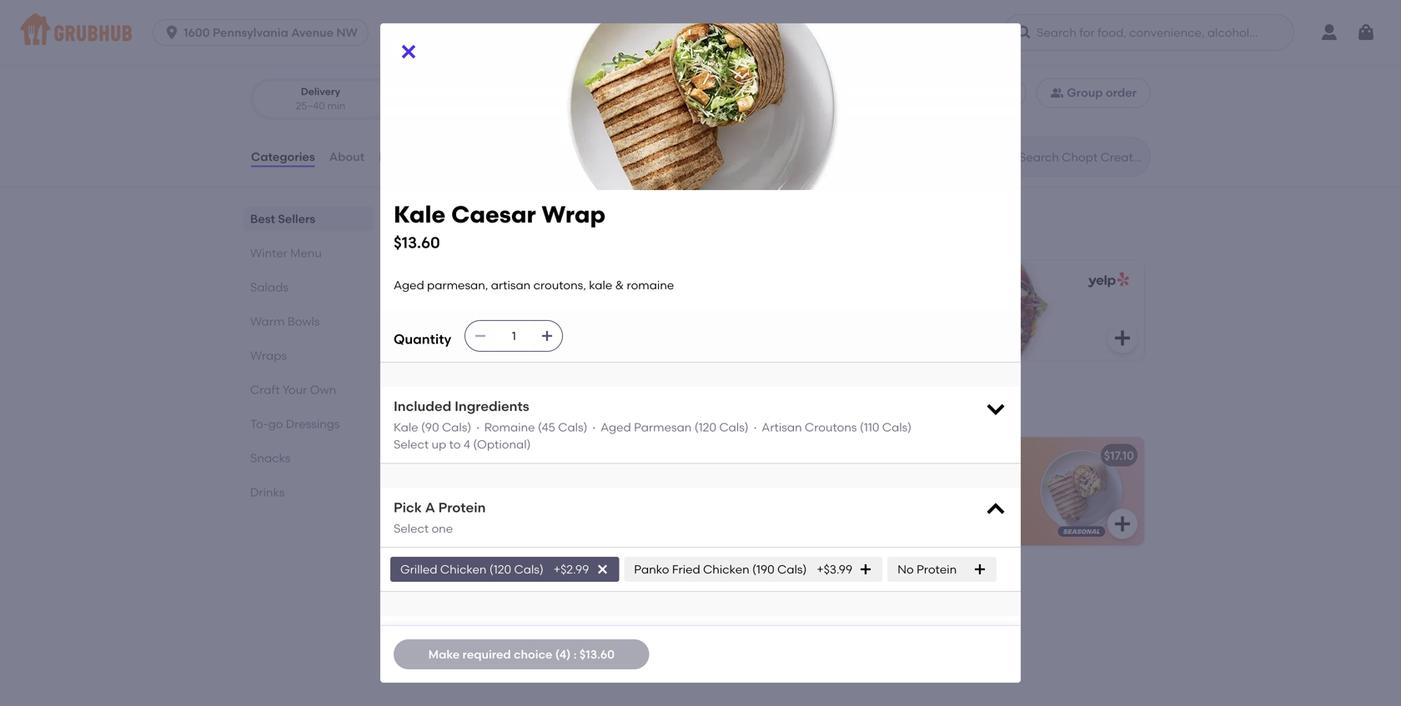 Task type: locate. For each thing, give the bounding box(es) containing it.
yelp image
[[1086, 272, 1130, 288]]

ingredients
[[455, 399, 530, 415]]

2 cabbage from the left
[[794, 540, 847, 554]]

protein right "no"
[[917, 563, 957, 577]]

chicken, down (110
[[861, 472, 908, 487]]

1 horizontal spatial spicy
[[869, 489, 898, 504]]

2 chips, from the left
[[794, 523, 828, 537]]

and for spicy jalapeño goddess wrap image
[[935, 523, 957, 537]]

1 black from the left
[[421, 489, 452, 504]]

1 vertical spatial select
[[394, 522, 429, 536]]

best for best sellers most ordered on grubhub
[[407, 208, 446, 229]]

cilantro for spicy jalapeño goddess salad image
[[487, 540, 531, 554]]

beans, down croutons
[[829, 489, 867, 504]]

kale
[[394, 201, 446, 229], [423, 305, 448, 319], [394, 421, 419, 435]]

schedule
[[959, 86, 1012, 100]]

& for spicy jalapeño goddess wrap image
[[850, 540, 858, 554]]

correct
[[566, 27, 603, 39]]

2 pickled from the left
[[901, 489, 942, 504]]

wrap inside kale caesar wrap $10.61 +
[[496, 305, 528, 319]]

dressings
[[286, 417, 340, 431]]

1 beans, from the left
[[455, 489, 493, 504]]

3.8
[[267, 26, 284, 40]]

1 horizontal spatial your
[[830, 305, 855, 319]]

1 horizontal spatial own
[[858, 305, 884, 319]]

bowls
[[288, 315, 320, 329]]

panko fried chicken, fresh radish, black beans, spicy pickled vegetables, cotija cheese, tortilla chips, scallions, romaine and cabbage & cilantro blend up "no"
[[794, 472, 980, 554]]

wrap
[[542, 201, 606, 229], [496, 305, 528, 319]]

1 cabbage from the left
[[421, 540, 473, 554]]

1 scallions, from the left
[[457, 523, 508, 537]]

spicy
[[421, 449, 452, 463]]

kale inside kale caesar wrap $10.61 +
[[423, 305, 448, 319]]

romaine for spicy jalapeño goddess salad image
[[511, 523, 558, 537]]

to-
[[250, 417, 268, 431]]

1600 pennsylvania avenue nw button
[[153, 19, 375, 46]]

craft for craft your own salad
[[797, 305, 827, 319]]

1 caesar from the top
[[451, 201, 536, 229]]

1 horizontal spatial radish,
[[941, 472, 979, 487]]

order for group order
[[1106, 86, 1137, 100]]

2 vegetables, from the left
[[794, 506, 860, 520]]

2 horizontal spatial romaine
[[885, 523, 932, 537]]

2 chicken, from the left
[[861, 472, 908, 487]]

2 spicy from the left
[[869, 489, 898, 504]]

beans, down jalapeño at the bottom left of the page
[[455, 489, 493, 504]]

winter up (90
[[407, 398, 466, 420]]

0 horizontal spatial your
[[283, 383, 307, 397]]

cheese, down goddess
[[524, 506, 567, 520]]

min down delivery
[[327, 100, 346, 112]]

about button
[[328, 127, 366, 187]]

fried for spicy jalapeño goddess salad image
[[459, 472, 484, 487]]

parmesan
[[634, 421, 692, 435]]

0 horizontal spatial craft
[[250, 383, 280, 397]]

1 panko fried chicken, fresh radish, black beans, spicy pickled vegetables, cotija cheese, tortilla chips, scallions, romaine and cabbage & cilantro blend from the left
[[421, 472, 607, 554]]

2 select from the top
[[394, 522, 429, 536]]

0 horizontal spatial fresh
[[537, 472, 565, 487]]

blend up no protein
[[907, 540, 940, 554]]

0 horizontal spatial chicken
[[440, 563, 487, 577]]

0 horizontal spatial radish,
[[567, 472, 606, 487]]

1 horizontal spatial black
[[794, 489, 826, 504]]

chips, up +$3.99
[[794, 523, 828, 537]]

1 horizontal spatial panko fried chicken, fresh radish, black beans, spicy pickled vegetables, cotija cheese, tortilla chips, scallions, romaine and cabbage & cilantro blend
[[794, 472, 980, 554]]

2 horizontal spatial &
[[850, 540, 858, 554]]

0 horizontal spatial pickled
[[527, 489, 569, 504]]

craft your own salad
[[797, 305, 920, 319]]

aged
[[394, 278, 424, 292], [601, 421, 631, 435]]

0 horizontal spatial own
[[310, 383, 336, 397]]

tortilla for spicy jalapeño goddess salad image
[[570, 506, 607, 520]]

spicy down (110
[[869, 489, 898, 504]]

pickup 0.2 mi • 10–20 min
[[422, 85, 510, 112]]

1 cotija from the left
[[489, 506, 521, 520]]

aged left parmesan
[[601, 421, 631, 435]]

1 horizontal spatial min
[[492, 100, 510, 112]]

pickled for spicy jalapeño goddess salad image
[[527, 489, 569, 504]]

romaine
[[485, 421, 535, 435]]

(120
[[695, 421, 717, 435], [490, 563, 512, 577]]

vegetables, for spicy jalapeño goddess wrap image
[[794, 506, 860, 520]]

chicken right grilled in the left of the page
[[440, 563, 487, 577]]

radish,
[[567, 472, 606, 487], [941, 472, 979, 487]]

1 horizontal spatial winter menu
[[407, 398, 518, 420]]

vegetables, up one at the left of page
[[421, 506, 486, 520]]

aged down "most"
[[394, 278, 424, 292]]

winter menu up 4
[[407, 398, 518, 420]]

+$3.99
[[817, 563, 853, 577]]

1 vertical spatial winter menu
[[407, 398, 518, 420]]

2 radish, from the left
[[941, 472, 979, 487]]

cabbage down one at the left of page
[[421, 540, 473, 554]]

correct order
[[566, 27, 632, 39]]

black up one at the left of page
[[421, 489, 452, 504]]

min inside "delivery 25–40 min"
[[327, 100, 346, 112]]

min
[[327, 100, 346, 112], [492, 100, 510, 112]]

min right 10–20
[[492, 100, 510, 112]]

$13.60 up parmesan,
[[394, 234, 440, 252]]

choice
[[514, 648, 553, 662]]

chicken,
[[487, 472, 534, 487], [861, 472, 908, 487]]

1 tortilla from the left
[[570, 506, 607, 520]]

svg image
[[1357, 23, 1377, 43], [164, 24, 180, 41], [1016, 24, 1033, 41], [943, 86, 956, 100], [541, 330, 554, 343], [985, 397, 1008, 421], [985, 498, 1008, 522], [974, 563, 987, 577]]

black down croutons
[[794, 489, 826, 504]]

svg image down $17.10
[[1113, 514, 1133, 534]]

fresh for spicy jalapeño goddess salad image
[[537, 472, 565, 487]]

cals) right (45
[[558, 421, 588, 435]]

caesar up on
[[451, 201, 536, 229]]

fresh
[[537, 472, 565, 487], [911, 472, 938, 487]]

own inside button
[[858, 305, 884, 319]]

0 vertical spatial winter menu
[[250, 246, 322, 260]]

your for craft your own salad
[[830, 305, 855, 319]]

fried down croutons
[[832, 472, 858, 487]]

cabbage
[[421, 540, 473, 554], [794, 540, 847, 554]]

1 horizontal spatial cheese,
[[898, 506, 941, 520]]

fried for spicy jalapeño goddess wrap image
[[832, 472, 858, 487]]

salad inside button
[[887, 305, 920, 319]]

protein up one at the left of page
[[439, 500, 486, 516]]

2 fried from the left
[[832, 472, 858, 487]]

menu
[[291, 246, 322, 260], [470, 398, 518, 420]]

1 min from the left
[[327, 100, 346, 112]]

∙ down ingredients
[[474, 421, 482, 435]]

1 horizontal spatial wrap
[[542, 201, 606, 229]]

0.2
[[422, 100, 436, 112]]

1 vertical spatial wrap
[[496, 305, 528, 319]]

1 horizontal spatial cotija
[[863, 506, 895, 520]]

cheese,
[[524, 506, 567, 520], [898, 506, 941, 520]]

0 vertical spatial select
[[394, 438, 429, 452]]

pickled down goddess
[[527, 489, 569, 504]]

1 horizontal spatial pickled
[[901, 489, 942, 504]]

1 vertical spatial craft
[[250, 383, 280, 397]]

1 vertical spatial order
[[1106, 86, 1137, 100]]

black for spicy jalapeño goddess salad image
[[421, 489, 452, 504]]

0 vertical spatial wrap
[[542, 201, 606, 229]]

1 blend from the left
[[533, 540, 566, 554]]

wrap up input item quantity number field
[[496, 305, 528, 319]]

panko
[[421, 472, 456, 487], [794, 472, 830, 487], [634, 563, 670, 577]]

0 horizontal spatial protein
[[439, 500, 486, 516]]

romaine
[[627, 278, 674, 292], [511, 523, 558, 537], [885, 523, 932, 537]]

1 horizontal spatial craft
[[797, 305, 827, 319]]

radish, for spicy jalapeño goddess salad image
[[567, 472, 606, 487]]

1 horizontal spatial chips,
[[794, 523, 828, 537]]

& up +$3.99
[[850, 540, 858, 554]]

sellers down "categories" button
[[278, 212, 316, 226]]

$16.27
[[723, 571, 757, 586]]

1 horizontal spatial fresh
[[911, 472, 938, 487]]

select down pick
[[394, 522, 429, 536]]

pick
[[394, 500, 422, 516]]

best up "most"
[[407, 208, 446, 229]]

panko for spicy jalapeño goddess wrap image
[[794, 472, 830, 487]]

(90
[[421, 421, 439, 435]]

2 black from the left
[[794, 489, 826, 504]]

option group containing delivery 25–40 min
[[250, 78, 537, 120]]

:
[[574, 648, 577, 662]]

0 horizontal spatial romaine
[[511, 523, 558, 537]]

tortilla
[[570, 506, 607, 520], [944, 506, 980, 520]]

0 horizontal spatial ∙
[[474, 421, 482, 435]]

own
[[858, 305, 884, 319], [310, 383, 336, 397]]

kale up $10.61
[[423, 305, 448, 319]]

1 vertical spatial your
[[283, 383, 307, 397]]

1 horizontal spatial chicken
[[703, 563, 750, 577]]

1 vertical spatial winter
[[407, 398, 466, 420]]

1 horizontal spatial cabbage
[[794, 540, 847, 554]]

kale inside kale caesar wrap $13.60
[[394, 201, 446, 229]]

∙ left artisan
[[752, 421, 759, 435]]

caesar for kale caesar wrap $10.61 +
[[451, 305, 493, 319]]

group
[[1068, 86, 1104, 100]]

1 vertical spatial salad
[[566, 449, 599, 463]]

romaine up "no"
[[885, 523, 932, 537]]

(120 right parmesan
[[695, 421, 717, 435]]

included
[[394, 399, 452, 415]]

0 horizontal spatial vegetables,
[[421, 506, 486, 520]]

2 horizontal spatial ∙
[[752, 421, 759, 435]]

1 radish, from the left
[[567, 472, 606, 487]]

0 horizontal spatial chicken,
[[487, 472, 534, 487]]

cals) right (190
[[778, 563, 807, 577]]

1 spicy from the left
[[496, 489, 525, 504]]

wrap up grubhub
[[542, 201, 606, 229]]

warm bowls
[[250, 315, 320, 329]]

1 horizontal spatial fried
[[832, 472, 858, 487]]

good
[[353, 27, 381, 39]]

1 horizontal spatial ∙
[[591, 421, 598, 435]]

1 fresh from the left
[[537, 472, 565, 487]]

2 min from the left
[[492, 100, 510, 112]]

(120 left bowl
[[490, 563, 512, 577]]

0 horizontal spatial panko fried chicken, fresh radish, black beans, spicy pickled vegetables, cotija cheese, tortilla chips, scallions, romaine and cabbage & cilantro blend
[[421, 472, 607, 554]]

scallions,
[[457, 523, 508, 537], [830, 523, 882, 537]]

best down "categories" button
[[250, 212, 275, 226]]

2 scallions, from the left
[[830, 523, 882, 537]]

0 horizontal spatial chips,
[[421, 523, 454, 537]]

2 fresh from the left
[[911, 472, 938, 487]]

craft for craft your own
[[250, 383, 280, 397]]

1 chips, from the left
[[421, 523, 454, 537]]

spicy for spicy jalapeño goddess wrap image
[[869, 489, 898, 504]]

pickup
[[449, 85, 483, 97]]

92
[[326, 25, 339, 40]]

caesar for kale caesar wrap $13.60
[[451, 201, 536, 229]]

1 cilantro from the left
[[487, 540, 531, 554]]

scallions, right one at the left of page
[[457, 523, 508, 537]]

1 vertical spatial kale
[[423, 305, 448, 319]]

order right group
[[1106, 86, 1137, 100]]

wrap for kale caesar wrap $10.61 +
[[496, 305, 528, 319]]

&
[[615, 278, 624, 292], [476, 540, 484, 554], [850, 540, 858, 554]]

0 vertical spatial salad
[[887, 305, 920, 319]]

78
[[419, 25, 432, 40]]

tortilla up +$2.99
[[570, 506, 607, 520]]

0 horizontal spatial and
[[561, 523, 583, 537]]

0 horizontal spatial aged
[[394, 278, 424, 292]]

about
[[329, 150, 365, 164]]

people icon image
[[1051, 86, 1064, 100]]

craft inside button
[[797, 305, 827, 319]]

fried
[[459, 472, 484, 487], [832, 472, 858, 487]]

min inside pickup 0.2 mi • 10–20 min
[[492, 100, 510, 112]]

0 vertical spatial order
[[606, 27, 632, 39]]

1 vertical spatial aged
[[601, 421, 631, 435]]

1 horizontal spatial (120
[[695, 421, 717, 435]]

0 vertical spatial aged
[[394, 278, 424, 292]]

∙
[[474, 421, 482, 435], [591, 421, 598, 435], [752, 421, 759, 435]]

1 horizontal spatial tortilla
[[944, 506, 980, 520]]

1 horizontal spatial aged
[[601, 421, 631, 435]]

chicken left (190
[[703, 563, 750, 577]]

1 horizontal spatial romaine
[[627, 278, 674, 292]]

make required choice (4) : $13.60
[[429, 648, 615, 662]]

menu down 'best sellers'
[[291, 246, 322, 260]]

svg image left input item quantity number field
[[474, 330, 487, 343]]

kale up "most"
[[394, 201, 446, 229]]

svg image inside schedule button
[[943, 86, 956, 100]]

cilantro up "no"
[[861, 540, 904, 554]]

0 horizontal spatial beans,
[[455, 489, 493, 504]]

1 pickled from the left
[[527, 489, 569, 504]]

2 cotija from the left
[[863, 506, 895, 520]]

1 horizontal spatial cilantro
[[861, 540, 904, 554]]

2 and from the left
[[935, 523, 957, 537]]

1 ∙ from the left
[[474, 421, 482, 435]]

& up the grilled chicken (120 cals)
[[476, 540, 484, 554]]

menu up romaine
[[470, 398, 518, 420]]

caesar inside kale caesar wrap $10.61 +
[[451, 305, 493, 319]]

0 horizontal spatial wrap
[[496, 305, 528, 319]]

1 horizontal spatial +
[[757, 571, 764, 586]]

1 vertical spatial (120
[[490, 563, 512, 577]]

on
[[485, 232, 500, 246]]

panko fried chicken, fresh radish, black beans, spicy pickled vegetables, cotija cheese, tortilla chips, scallions, romaine and cabbage & cilantro blend down spicy jalapeño goddess salad
[[421, 472, 607, 554]]

cheese, up no protein
[[898, 506, 941, 520]]

1 horizontal spatial blend
[[907, 540, 940, 554]]

0 horizontal spatial cheese,
[[524, 506, 567, 520]]

1 vertical spatial menu
[[470, 398, 518, 420]]

winter up salads
[[250, 246, 288, 260]]

panko fried chicken, fresh radish, black beans, spicy pickled vegetables, cotija cheese, tortilla chips, scallions, romaine and cabbage & cilantro blend for spicy jalapeño goddess wrap image
[[794, 472, 980, 554]]

svg image down yelp image on the right top of the page
[[1113, 328, 1133, 348]]

option group
[[250, 78, 537, 120]]

cals)
[[442, 421, 472, 435], [558, 421, 588, 435], [720, 421, 749, 435], [883, 421, 912, 435], [514, 563, 544, 577], [778, 563, 807, 577]]

romaine right the "kale"
[[627, 278, 674, 292]]

best inside best sellers most ordered on grubhub
[[407, 208, 446, 229]]

panko left fried
[[634, 563, 670, 577]]

cabbage up +$3.99
[[794, 540, 847, 554]]

1 vertical spatial own
[[310, 383, 336, 397]]

2 blend from the left
[[907, 540, 940, 554]]

fresh for spicy jalapeño goddess wrap image
[[911, 472, 938, 487]]

1 horizontal spatial best
[[407, 208, 446, 229]]

categories button
[[250, 127, 316, 187]]

chips, down a
[[421, 523, 454, 537]]

order inside button
[[1106, 86, 1137, 100]]

tortilla up no protein
[[944, 506, 980, 520]]

3 ∙ from the left
[[752, 421, 759, 435]]

0 horizontal spatial order
[[606, 27, 632, 39]]

2 horizontal spatial panko
[[794, 472, 830, 487]]

scallions, up +$3.99
[[830, 523, 882, 537]]

caesar down parmesan,
[[451, 305, 493, 319]]

order
[[606, 27, 632, 39], [1106, 86, 1137, 100]]

0 horizontal spatial blend
[[533, 540, 566, 554]]

vegetables, for spicy jalapeño goddess salad image
[[421, 506, 486, 520]]

beans,
[[455, 489, 493, 504], [829, 489, 867, 504]]

sellers inside best sellers most ordered on grubhub
[[450, 208, 508, 229]]

panko down spicy
[[421, 472, 456, 487]]

order right the correct
[[606, 27, 632, 39]]

0 vertical spatial +
[[456, 325, 463, 339]]

and up no protein
[[935, 523, 957, 537]]

1 cheese, from the left
[[524, 506, 567, 520]]

& right the "kale"
[[615, 278, 624, 292]]

kale left (90
[[394, 421, 419, 435]]

star icon image
[[250, 24, 267, 41]]

1 horizontal spatial chicken,
[[861, 472, 908, 487]]

aged parmesan, artisan croutons, kale & romaine
[[394, 278, 674, 292]]

0 horizontal spatial winter
[[250, 246, 288, 260]]

1 chicken, from the left
[[487, 472, 534, 487]]

2 chicken from the left
[[703, 563, 750, 577]]

pickled up no protein
[[901, 489, 942, 504]]

cheese, for spicy jalapeño goddess wrap image
[[898, 506, 941, 520]]

spicy down spicy jalapeño goddess salad
[[496, 489, 525, 504]]

spicy jalapeño goddess wrap image
[[1020, 438, 1145, 546]]

0 horizontal spatial black
[[421, 489, 452, 504]]

2 vertical spatial kale
[[394, 421, 419, 435]]

black
[[421, 489, 452, 504], [794, 489, 826, 504]]

schedule button
[[928, 78, 1027, 108]]

1 fried from the left
[[459, 472, 484, 487]]

0 horizontal spatial spicy
[[496, 489, 525, 504]]

2 cilantro from the left
[[861, 540, 904, 554]]

0 vertical spatial $13.60
[[394, 234, 440, 252]]

beans, for spicy jalapeño goddess salad image
[[455, 489, 493, 504]]

vegetables, up +$3.99
[[794, 506, 860, 520]]

1 and from the left
[[561, 523, 583, 537]]

select
[[394, 438, 429, 452], [394, 522, 429, 536]]

nw
[[337, 25, 358, 40]]

select down (90
[[394, 438, 429, 452]]

sellers up on
[[450, 208, 508, 229]]

blend for spicy jalapeño goddess salad image
[[533, 540, 566, 554]]

wraps
[[250, 349, 287, 363]]

cotija for spicy jalapeño goddess salad image
[[489, 506, 521, 520]]

svg image
[[399, 42, 419, 62], [1113, 328, 1133, 348], [474, 330, 487, 343], [1113, 514, 1133, 534], [596, 563, 609, 577], [860, 563, 873, 577]]

0 vertical spatial own
[[858, 305, 884, 319]]

0 vertical spatial protein
[[439, 500, 486, 516]]

panko down croutons
[[794, 472, 830, 487]]

cilantro up heatwave
[[487, 540, 531, 554]]

1 horizontal spatial order
[[1106, 86, 1137, 100]]

0 horizontal spatial &
[[476, 540, 484, 554]]

cotija
[[489, 506, 521, 520], [863, 506, 895, 520]]

salad for spicy jalapeño goddess salad
[[566, 449, 599, 463]]

2 caesar from the top
[[451, 305, 493, 319]]

25–40
[[296, 100, 325, 112]]

Search Chopt Creative Salad Co. search field
[[1018, 149, 1146, 165]]

fried down jalapeño at the bottom left of the page
[[459, 472, 484, 487]]

winter menu down 'best sellers'
[[250, 246, 322, 260]]

2 panko fried chicken, fresh radish, black beans, spicy pickled vegetables, cotija cheese, tortilla chips, scallions, romaine and cabbage & cilantro blend from the left
[[794, 472, 980, 554]]

1 vegetables, from the left
[[421, 506, 486, 520]]

1 horizontal spatial and
[[935, 523, 957, 537]]

romaine up bowl
[[511, 523, 558, 537]]

$13.60
[[394, 234, 440, 252], [580, 648, 615, 662]]

wrap inside kale caesar wrap $13.60
[[542, 201, 606, 229]]

caesar inside kale caesar wrap $13.60
[[451, 201, 536, 229]]

1 horizontal spatial sellers
[[450, 208, 508, 229]]

1 select from the top
[[394, 438, 429, 452]]

0 vertical spatial winter
[[250, 246, 288, 260]]

0 horizontal spatial sellers
[[278, 212, 316, 226]]

1 horizontal spatial $13.60
[[580, 648, 615, 662]]

sellers
[[450, 208, 508, 229], [278, 212, 316, 226]]

1 vertical spatial caesar
[[451, 305, 493, 319]]

pickled
[[527, 489, 569, 504], [901, 489, 942, 504]]

0 horizontal spatial min
[[327, 100, 346, 112]]

+$2.99
[[554, 563, 589, 577]]

∙ right (45
[[591, 421, 598, 435]]

own for craft your own
[[310, 383, 336, 397]]

chicken
[[440, 563, 487, 577], [703, 563, 750, 577]]

2 tortilla from the left
[[944, 506, 980, 520]]

$10.61
[[423, 325, 456, 339]]

spicy for spicy jalapeño goddess salad image
[[496, 489, 525, 504]]

svg image right +$3.99
[[860, 563, 873, 577]]

0 horizontal spatial tortilla
[[570, 506, 607, 520]]

your inside button
[[830, 305, 855, 319]]

kale for kale caesar wrap $10.61 +
[[423, 305, 448, 319]]

kale for kale caesar wrap $13.60
[[394, 201, 446, 229]]

protein inside pick a protein select one
[[439, 500, 486, 516]]

blend up +$2.99
[[533, 540, 566, 554]]

0 vertical spatial (120
[[695, 421, 717, 435]]

0 horizontal spatial best
[[250, 212, 275, 226]]

order for correct order
[[606, 27, 632, 39]]

2 cheese, from the left
[[898, 506, 941, 520]]

$13.60 right :
[[580, 648, 615, 662]]

1 vertical spatial $13.60
[[580, 648, 615, 662]]

1 horizontal spatial beans,
[[829, 489, 867, 504]]

2 beans, from the left
[[829, 489, 867, 504]]

and up +$2.99
[[561, 523, 583, 537]]

chicken, down spicy jalapeño goddess salad
[[487, 472, 534, 487]]

0 horizontal spatial cotija
[[489, 506, 521, 520]]



Task type: vqa. For each thing, say whether or not it's contained in the screenshot.
radish, to the right
yes



Task type: describe. For each thing, give the bounding box(es) containing it.
reviews
[[379, 150, 425, 164]]

scallions, for spicy jalapeño goddess salad image
[[457, 523, 508, 537]]

1600
[[184, 25, 210, 40]]

beans, for spicy jalapeño goddess wrap image
[[829, 489, 867, 504]]

salad for craft your own salad
[[887, 305, 920, 319]]

0 vertical spatial menu
[[291, 246, 322, 260]]

salads
[[250, 280, 289, 295]]

blend for spicy jalapeño goddess wrap image
[[907, 540, 940, 554]]

(363)
[[287, 25, 316, 40]]

cheese, for spicy jalapeño goddess salad image
[[524, 506, 567, 520]]

make
[[429, 648, 460, 662]]

1 horizontal spatial menu
[[470, 398, 518, 420]]

craft your own salad button
[[784, 261, 1145, 360]]

food
[[383, 27, 405, 39]]

romaine for spicy jalapeño goddess wrap image
[[885, 523, 932, 537]]

mi
[[440, 100, 452, 112]]

no protein
[[898, 563, 957, 577]]

kale
[[589, 278, 613, 292]]

+ inside kale caesar wrap $10.61 +
[[456, 325, 463, 339]]

0 horizontal spatial winter menu
[[250, 246, 322, 260]]

good food
[[353, 27, 405, 39]]

1 horizontal spatial protein
[[917, 563, 957, 577]]

1 horizontal spatial winter
[[407, 398, 466, 420]]

select inside included ingredients kale (90 cals) ∙ romaine (45 cals) ∙ aged parmesan (120 cals) ∙ artisan croutons (110 cals) select up to 4 (optional)
[[394, 438, 429, 452]]

go
[[268, 417, 283, 431]]

•
[[455, 100, 459, 112]]

1 chicken from the left
[[440, 563, 487, 577]]

scallions, for spicy jalapeño goddess wrap image
[[830, 523, 882, 537]]

tortilla for spicy jalapeño goddess wrap image
[[944, 506, 980, 520]]

best sellers
[[250, 212, 316, 226]]

10–20
[[462, 100, 490, 112]]

(190
[[753, 563, 775, 577]]

cabbage for spicy jalapeño goddess salad image
[[421, 540, 473, 554]]

categories
[[251, 150, 315, 164]]

1 horizontal spatial panko
[[634, 563, 670, 577]]

your for craft your own
[[283, 383, 307, 397]]

svg image down food at the left
[[399, 42, 419, 62]]

pennsylvania
[[213, 25, 289, 40]]

spicy jalapeño goddess salad
[[421, 449, 599, 463]]

aged inside included ingredients kale (90 cals) ∙ romaine (45 cals) ∙ aged parmesan (120 cals) ∙ artisan croutons (110 cals) select up to 4 (optional)
[[601, 421, 631, 435]]

grubhub
[[502, 232, 553, 246]]

to-go dressings
[[250, 417, 340, 431]]

parmesan,
[[427, 278, 488, 292]]

black for spicy jalapeño goddess wrap image
[[794, 489, 826, 504]]

4
[[464, 438, 471, 452]]

best for best sellers
[[250, 212, 275, 226]]

group order button
[[1037, 78, 1152, 108]]

panko fried chicken (190 cals)
[[634, 563, 807, 577]]

cals) up to
[[442, 421, 472, 435]]

quantity
[[394, 331, 452, 348]]

pick a protein select one
[[394, 500, 486, 536]]

panko fried chicken, fresh radish, black beans, spicy pickled vegetables, cotija cheese, tortilla chips, scallions, romaine and cabbage & cilantro blend for spicy jalapeño goddess salad image
[[421, 472, 607, 554]]

craft your own
[[250, 383, 336, 397]]

ordered
[[437, 232, 482, 246]]

chicken, for spicy jalapeño goddess salad image
[[487, 472, 534, 487]]

(120 inside included ingredients kale (90 cals) ∙ romaine (45 cals) ∙ aged parmesan (120 cals) ∙ artisan croutons (110 cals) select up to 4 (optional)
[[695, 421, 717, 435]]

own for craft your own salad
[[858, 305, 884, 319]]

select inside pick a protein select one
[[394, 522, 429, 536]]

artisan
[[491, 278, 531, 292]]

to
[[449, 438, 461, 452]]

kale inside included ingredients kale (90 cals) ∙ romaine (45 cals) ∙ aged parmesan (120 cals) ∙ artisan croutons (110 cals) select up to 4 (optional)
[[394, 421, 419, 435]]

$13.60 inside kale caesar wrap $13.60
[[394, 234, 440, 252]]

required
[[463, 648, 511, 662]]

up
[[432, 438, 447, 452]]

a
[[425, 500, 435, 516]]

Input item quantity number field
[[496, 321, 533, 351]]

svg image right +$2.99
[[596, 563, 609, 577]]

grilled chicken (120 cals)
[[401, 563, 544, 577]]

(45
[[538, 421, 556, 435]]

cotija for spicy jalapeño goddess wrap image
[[863, 506, 895, 520]]

cals) left artisan
[[720, 421, 749, 435]]

1600 pennsylvania avenue nw
[[184, 25, 358, 40]]

best sellers most ordered on grubhub
[[407, 208, 553, 246]]

delivery
[[301, 85, 341, 97]]

svg image inside 1600 pennsylvania avenue nw button
[[164, 24, 180, 41]]

panko for spicy jalapeño goddess salad image
[[421, 472, 456, 487]]

main navigation navigation
[[0, 0, 1402, 65]]

$17.10
[[1105, 449, 1135, 463]]

$16.27 +
[[723, 571, 764, 586]]

& for spicy jalapeño goddess salad image
[[476, 540, 484, 554]]

one
[[432, 522, 453, 536]]

sellers for best sellers
[[278, 212, 316, 226]]

most
[[407, 232, 434, 246]]

2 ∙ from the left
[[591, 421, 598, 435]]

avenue
[[291, 25, 334, 40]]

group order
[[1068, 86, 1137, 100]]

goddess
[[512, 449, 563, 463]]

(110
[[860, 421, 880, 435]]

spicy jalapeño goddess salad image
[[646, 438, 771, 546]]

heatwave
[[469, 571, 527, 586]]

0 horizontal spatial (120
[[490, 563, 512, 577]]

(4)
[[556, 648, 571, 662]]

bowl
[[530, 571, 558, 586]]

serrano heatwave bowl
[[421, 571, 558, 586]]

pickled for spicy jalapeño goddess wrap image
[[901, 489, 942, 504]]

reviews button
[[378, 127, 426, 187]]

fried
[[672, 563, 701, 577]]

grilled
[[401, 563, 438, 577]]

kale caesar wrap $10.61 +
[[423, 305, 528, 339]]

wrap for kale caesar wrap $13.60
[[542, 201, 606, 229]]

drinks
[[250, 486, 285, 500]]

serrano heatwave bowl image
[[646, 560, 771, 669]]

sellers for best sellers most ordered on grubhub
[[450, 208, 508, 229]]

artisan
[[762, 421, 802, 435]]

cabbage for spicy jalapeño goddess wrap image
[[794, 540, 847, 554]]

jalapeño
[[455, 449, 510, 463]]

1 horizontal spatial &
[[615, 278, 624, 292]]

cals) right (110
[[883, 421, 912, 435]]

snacks
[[250, 452, 291, 466]]

croutons
[[805, 421, 857, 435]]

cals) left +$2.99
[[514, 563, 544, 577]]

kale caesar wrap $13.60
[[394, 201, 606, 252]]

chicken, for spicy jalapeño goddess wrap image
[[861, 472, 908, 487]]

no
[[898, 563, 914, 577]]

chips, for spicy jalapeño goddess salad image
[[421, 523, 454, 537]]

cilantro for spicy jalapeño goddess wrap image
[[861, 540, 904, 554]]

delivery 25–40 min
[[296, 85, 346, 112]]

radish, for spicy jalapeño goddess wrap image
[[941, 472, 979, 487]]

warm
[[250, 315, 285, 329]]

and for spicy jalapeño goddess salad image
[[561, 523, 583, 537]]

serrano
[[421, 571, 466, 586]]

chips, for spicy jalapeño goddess wrap image
[[794, 523, 828, 537]]



